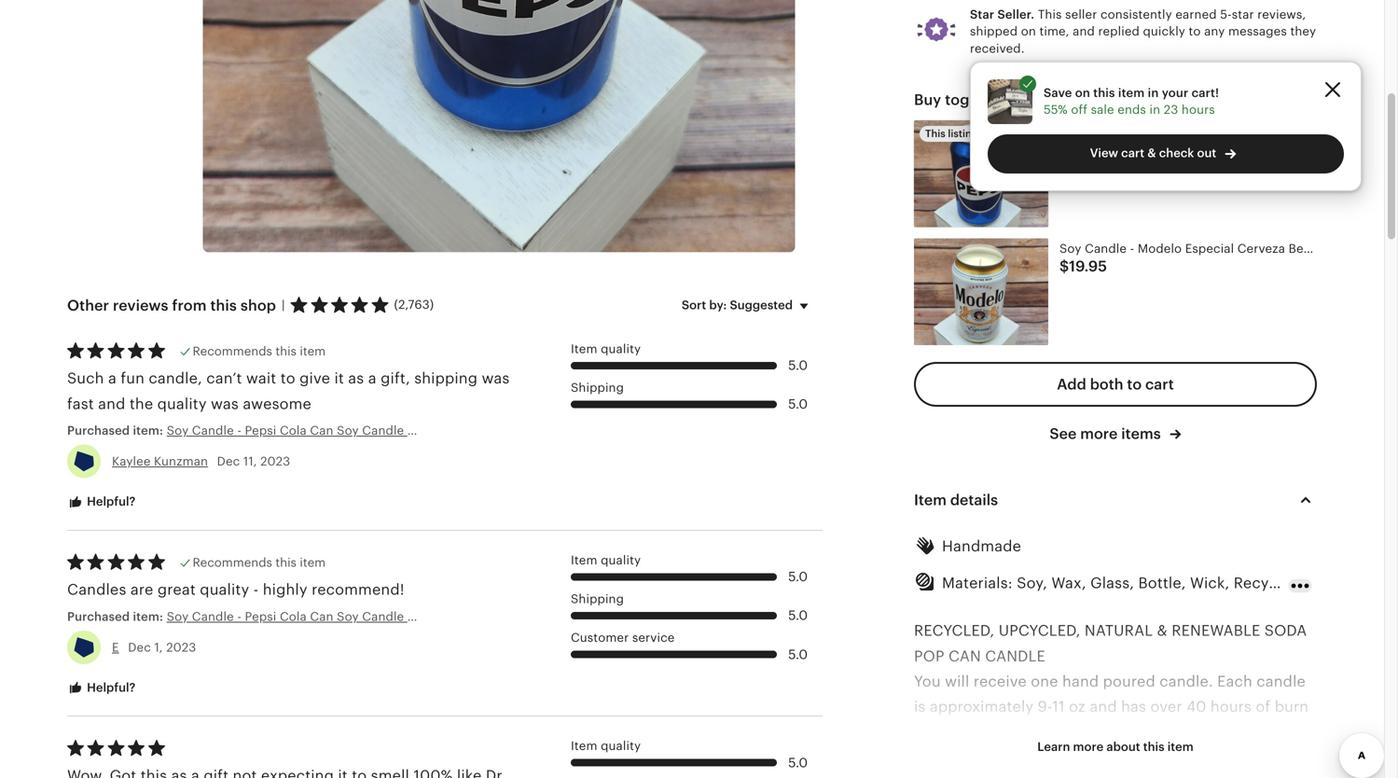 Task type: locate. For each thing, give the bounding box(es) containing it.
consistently
[[1101, 8, 1173, 22]]

items
[[1122, 425, 1161, 442]]

over
[[1151, 699, 1183, 715]]

2 item quality from the top
[[571, 553, 641, 567]]

1 item: from the top
[[133, 424, 163, 438]]

add
[[1057, 376, 1087, 393]]

hand
[[1063, 673, 1099, 690]]

save on this item in your cart! 55% off sale ends in 23 hours
[[1044, 86, 1220, 117]]

star
[[970, 8, 995, 22]]

1 vertical spatial and
[[98, 395, 125, 412]]

0 vertical spatial dec
[[217, 455, 240, 469]]

e link
[[112, 640, 119, 654]]

this inside this seller consistently earned 5-star reviews, shipped on time, and replied quickly to any messages they received.
[[1038, 8, 1062, 22]]

0 horizontal spatial cart
[[1122, 146, 1145, 160]]

shipping right "gift,"
[[414, 370, 478, 387]]

item up highly
[[300, 555, 326, 569]]

such a fun candle, can't wait to give it as a gift, shipping was fast and the quality was awesome
[[67, 370, 510, 412]]

helpful? button for candles are great quality - highly recommend!
[[53, 671, 150, 706]]

1 vertical spatial recommends
[[193, 555, 272, 569]]

more right learn
[[1074, 740, 1104, 754]]

helpful? button
[[53, 485, 150, 520], [53, 671, 150, 706]]

0 vertical spatial and
[[1073, 24, 1095, 38]]

dec left 11,
[[217, 455, 240, 469]]

helpful? button down kaylee
[[53, 485, 150, 520]]

purchased item:
[[67, 424, 167, 438], [67, 610, 167, 624]]

soy candle - modelo especial cerveza beer can soy candle with custom scent or fragrance in 12oz aluminum image
[[914, 238, 1049, 345]]

1 horizontal spatial to
[[1127, 376, 1142, 393]]

1 horizontal spatial cart
[[1146, 376, 1174, 393]]

item quality
[[571, 342, 641, 356], [571, 553, 641, 567], [571, 739, 641, 753]]

1 recommends from the top
[[193, 344, 272, 358]]

1 vertical spatial purchased item:
[[67, 610, 167, 624]]

star seller.
[[970, 8, 1035, 22]]

item inside recycled, upcycled, natural & renewable soda pop can candle you will receive one hand poured candle. each candle is approximately 9-11 oz and has over 40 hours of burn time. learn more about this item
[[1168, 740, 1194, 754]]

0 vertical spatial in
[[1148, 86, 1159, 100]]

|
[[282, 298, 285, 312]]

dec
[[217, 455, 240, 469], [128, 640, 151, 654]]

1 horizontal spatial this
[[1038, 8, 1062, 22]]

in
[[1148, 86, 1159, 100], [1150, 103, 1161, 117]]

on inside this seller consistently earned 5-star reviews, shipped on time, and replied quickly to any messages they received.
[[1021, 24, 1037, 38]]

and down seller
[[1073, 24, 1095, 38]]

item up ends
[[1119, 86, 1145, 100]]

and left the
[[98, 395, 125, 412]]

customer
[[571, 631, 629, 645]]

shipping
[[1076, 92, 1139, 108], [414, 370, 478, 387]]

soda
[[1265, 622, 1308, 639]]

1 horizontal spatial shipping
[[1076, 92, 1139, 108]]

star
[[1232, 8, 1255, 22]]

they
[[1291, 24, 1317, 38]]

$ 19.95
[[1060, 258, 1108, 275]]

1 vertical spatial &
[[1157, 622, 1168, 639]]

0 horizontal spatial a
[[108, 370, 117, 387]]

your
[[1162, 86, 1189, 100]]

each
[[1218, 673, 1253, 690]]

1 recommends this item from the top
[[193, 344, 326, 358]]

more right see
[[1081, 425, 1118, 442]]

to right 'both'
[[1127, 376, 1142, 393]]

hours down cart!
[[1182, 103, 1216, 117]]

shipping right free
[[1076, 92, 1139, 108]]

this
[[1038, 8, 1062, 22], [926, 128, 946, 140]]

1 shipping from the top
[[571, 381, 624, 395]]

a left fun
[[108, 370, 117, 387]]

helpful? down e link on the bottom of the page
[[84, 681, 136, 695]]

buy together, get free shipping
[[914, 92, 1139, 108]]

in left 23
[[1150, 103, 1161, 117]]

1 horizontal spatial a
[[368, 370, 377, 387]]

0 vertical spatial 2023
[[260, 455, 290, 469]]

item: down are
[[133, 610, 163, 624]]

1 horizontal spatial &
[[1157, 622, 1168, 639]]

see more items link
[[1050, 423, 1182, 444]]

0 vertical spatial hours
[[1182, 103, 1216, 117]]

this left listing
[[926, 128, 946, 140]]

recommends up "candles are great quality - highly recommend!"
[[193, 555, 272, 569]]

and right oz
[[1090, 699, 1118, 715]]

1 purchased from the top
[[67, 424, 130, 438]]

helpful?
[[84, 495, 136, 509], [84, 681, 136, 695]]

cart up items
[[1146, 376, 1174, 393]]

cart right view
[[1122, 146, 1145, 160]]

candles
[[67, 581, 126, 598]]

1 vertical spatial dec
[[128, 640, 151, 654]]

0 horizontal spatial this
[[926, 128, 946, 140]]

1 horizontal spatial dec
[[217, 455, 240, 469]]

hours down the each
[[1211, 699, 1252, 715]]

dec left 1,
[[128, 640, 151, 654]]

in left your
[[1148, 86, 1159, 100]]

1 vertical spatial cart
[[1146, 376, 1174, 393]]

a right as
[[368, 370, 377, 387]]

1 vertical spatial on
[[1076, 86, 1091, 100]]

shop
[[241, 297, 276, 314]]

2 shipping from the top
[[571, 592, 624, 606]]

1 vertical spatial helpful? button
[[53, 671, 150, 706]]

&
[[1148, 146, 1157, 160], [1157, 622, 1168, 639]]

1 helpful? button from the top
[[53, 485, 150, 520]]

0 vertical spatial more
[[1081, 425, 1118, 442]]

0 vertical spatial item:
[[133, 424, 163, 438]]

1 vertical spatial hours
[[1211, 699, 1252, 715]]

0 horizontal spatial on
[[1021, 24, 1037, 38]]

kaylee kunzman dec 11, 2023
[[112, 455, 290, 469]]

1 horizontal spatial was
[[482, 370, 510, 387]]

1 vertical spatial shipping
[[571, 592, 624, 606]]

0 vertical spatial purchased item:
[[67, 424, 167, 438]]

ends
[[1118, 103, 1147, 117]]

1 helpful? from the top
[[84, 495, 136, 509]]

9-
[[1038, 699, 1053, 715]]

1 vertical spatial recommends this item
[[193, 555, 326, 569]]

5 5.0 from the top
[[789, 647, 808, 662]]

this
[[1094, 86, 1116, 100], [210, 297, 237, 314], [276, 344, 297, 358], [276, 555, 297, 569], [1144, 740, 1165, 754]]

2 purchased item: from the top
[[67, 610, 167, 624]]

on inside 'save on this item in your cart! 55% off sale ends in 23 hours'
[[1076, 86, 1091, 100]]

shipping for such a fun candle, can't wait to give it as a gift, shipping was fast and the quality was awesome
[[571, 381, 624, 395]]

shipping inside such a fun candle, can't wait to give it as a gift, shipping was fast and the quality was awesome
[[414, 370, 478, 387]]

see more items
[[1050, 425, 1165, 442]]

service
[[632, 631, 675, 645]]

to inside this seller consistently earned 5-star reviews, shipped on time, and replied quickly to any messages they received.
[[1189, 24, 1201, 38]]

one
[[1031, 673, 1059, 690]]

shipped
[[970, 24, 1018, 38]]

see
[[1050, 425, 1077, 442]]

1 vertical spatial in
[[1150, 103, 1161, 117]]

is
[[914, 699, 926, 715]]

3 5.0 from the top
[[789, 569, 808, 584]]

time,
[[1040, 24, 1070, 38]]

0 vertical spatial this
[[1038, 8, 1062, 22]]

0 vertical spatial on
[[1021, 24, 1037, 38]]

0 vertical spatial shipping
[[571, 381, 624, 395]]

about
[[1107, 740, 1141, 754]]

this up sale
[[1094, 86, 1116, 100]]

-
[[253, 581, 259, 598]]

item quality for candles are great quality - highly recommend!
[[571, 553, 641, 567]]

0 vertical spatial helpful?
[[84, 495, 136, 509]]

reviews,
[[1258, 8, 1307, 22]]

2023 right 1,
[[166, 640, 196, 654]]

shipping for candles are great quality - highly recommend!
[[571, 592, 624, 606]]

2 5.0 from the top
[[789, 397, 808, 412]]

1 horizontal spatial 2023
[[260, 455, 290, 469]]

1 horizontal spatial on
[[1076, 86, 1091, 100]]

this for listing
[[926, 128, 946, 140]]

purchased item: for a
[[67, 424, 167, 438]]

sort
[[682, 298, 707, 312]]

view
[[1090, 146, 1119, 160]]

recommends this item up 'wait'
[[193, 344, 326, 358]]

item up give
[[300, 344, 326, 358]]

on down seller.
[[1021, 24, 1037, 38]]

view cart & check out
[[1090, 146, 1217, 160]]

candle,
[[149, 370, 202, 387]]

soy candle - pepsi cola can soy candle with cola scent - hand poured soda pop can candle - new logo image
[[914, 120, 1049, 227]]

on up off
[[1076, 86, 1091, 100]]

purchased item: up e
[[67, 610, 167, 624]]

3 item quality from the top
[[571, 739, 641, 753]]

cart inside the view cart & check out link
[[1122, 146, 1145, 160]]

item: for great
[[133, 610, 163, 624]]

learn more about this item button
[[1024, 730, 1208, 764]]

0 vertical spatial recommends this item
[[193, 344, 326, 358]]

item
[[1119, 86, 1145, 100], [300, 344, 326, 358], [300, 555, 326, 569], [1168, 740, 1194, 754]]

1 vertical spatial 2023
[[166, 640, 196, 654]]

can
[[949, 648, 982, 665]]

give
[[300, 370, 330, 387]]

this listing
[[926, 128, 979, 140]]

1 item quality from the top
[[571, 342, 641, 356]]

this for seller
[[1038, 8, 1062, 22]]

details
[[951, 492, 999, 509]]

was
[[482, 370, 510, 387], [211, 395, 239, 412]]

2 vertical spatial and
[[1090, 699, 1118, 715]]

helpful? button down e link on the bottom of the page
[[53, 671, 150, 706]]

2 helpful? from the top
[[84, 681, 136, 695]]

0 horizontal spatial was
[[211, 395, 239, 412]]

1 vertical spatial this
[[926, 128, 946, 140]]

recommends up 'can't'
[[193, 344, 272, 358]]

purchased down candles
[[67, 610, 130, 624]]

1 vertical spatial item quality
[[571, 553, 641, 567]]

2023 right 11,
[[260, 455, 290, 469]]

1 vertical spatial more
[[1074, 740, 1104, 754]]

0 horizontal spatial shipping
[[414, 370, 478, 387]]

to down earned
[[1189, 24, 1201, 38]]

0 horizontal spatial to
[[281, 370, 296, 387]]

& left check
[[1148, 146, 1157, 160]]

shipping
[[571, 381, 624, 395], [571, 592, 624, 606]]

0 vertical spatial cart
[[1122, 146, 1145, 160]]

2 horizontal spatial to
[[1189, 24, 1201, 38]]

2 item: from the top
[[133, 610, 163, 624]]

1 vertical spatial helpful?
[[84, 681, 136, 695]]

& right natural
[[1157, 622, 1168, 639]]

helpful? down kaylee
[[84, 495, 136, 509]]

0 vertical spatial was
[[482, 370, 510, 387]]

messages
[[1229, 24, 1288, 38]]

pop
[[914, 648, 945, 665]]

11
[[1053, 699, 1065, 715]]

0 vertical spatial item quality
[[571, 342, 641, 356]]

recommends this item up '-'
[[193, 555, 326, 569]]

handmade
[[942, 538, 1022, 555]]

0 vertical spatial &
[[1148, 146, 1157, 160]]

quickly
[[1143, 24, 1186, 38]]

2 helpful? button from the top
[[53, 671, 150, 706]]

2 recommends from the top
[[193, 555, 272, 569]]

fun
[[121, 370, 145, 387]]

out
[[1198, 146, 1217, 160]]

0 vertical spatial helpful? button
[[53, 485, 150, 520]]

this right about
[[1144, 740, 1165, 754]]

to right 'wait'
[[281, 370, 296, 387]]

1 purchased item: from the top
[[67, 424, 167, 438]]

this inside recycled, upcycled, natural & renewable soda pop can candle you will receive one hand poured candle. each candle is approximately 9-11 oz and has over 40 hours of burn time. learn more about this item
[[1144, 740, 1165, 754]]

2 recommends this item from the top
[[193, 555, 326, 569]]

purchased for such a fun candle, can't wait to give it as a gift, shipping was fast and the quality was awesome
[[67, 424, 130, 438]]

1 vertical spatial shipping
[[414, 370, 478, 387]]

item down 'over'
[[1168, 740, 1194, 754]]

recommend!
[[312, 581, 405, 598]]

this up the time, at the right of page
[[1038, 8, 1062, 22]]

2 vertical spatial item quality
[[571, 739, 641, 753]]

you
[[914, 673, 941, 690]]

replied
[[1099, 24, 1140, 38]]

2 purchased from the top
[[67, 610, 130, 624]]

0 vertical spatial recommends
[[193, 344, 272, 358]]

cart inside add both to cart button
[[1146, 376, 1174, 393]]

0 vertical spatial shipping
[[1076, 92, 1139, 108]]

and inside this seller consistently earned 5-star reviews, shipped on time, and replied quickly to any messages they received.
[[1073, 24, 1095, 38]]

hours inside recycled, upcycled, natural & renewable soda pop can candle you will receive one hand poured candle. each candle is approximately 9-11 oz and has over 40 hours of burn time. learn more about this item
[[1211, 699, 1252, 715]]

by:
[[709, 298, 727, 312]]

to
[[1189, 24, 1201, 38], [281, 370, 296, 387], [1127, 376, 1142, 393]]

purchased down fast
[[67, 424, 130, 438]]

more
[[1081, 425, 1118, 442], [1074, 740, 1104, 754]]

0 vertical spatial purchased
[[67, 424, 130, 438]]

receive
[[974, 673, 1027, 690]]

recommends this item
[[193, 344, 326, 358], [193, 555, 326, 569]]

1 vertical spatial item:
[[133, 610, 163, 624]]

23
[[1164, 103, 1179, 117]]

and inside recycled, upcycled, natural & renewable soda pop can candle you will receive one hand poured candle. each candle is approximately 9-11 oz and has over 40 hours of burn time. learn more about this item
[[1090, 699, 1118, 715]]

purchased item: up kaylee
[[67, 424, 167, 438]]

1 vertical spatial purchased
[[67, 610, 130, 624]]

item:
[[133, 424, 163, 438], [133, 610, 163, 624]]

item: down the
[[133, 424, 163, 438]]



Task type: vqa. For each thing, say whether or not it's contained in the screenshot.
second Bestseller
no



Task type: describe. For each thing, give the bounding box(es) containing it.
purchased for candles are great quality - highly recommend!
[[67, 610, 130, 624]]

candle.
[[1160, 673, 1214, 690]]

renewable
[[1172, 622, 1261, 639]]

together,
[[945, 92, 1012, 108]]

0 horizontal spatial 2023
[[166, 640, 196, 654]]

cart!
[[1192, 86, 1220, 100]]

recycled, upcycled, natural & renewable soda pop can candle you will receive one hand poured candle. each candle is approximately 9-11 oz and has over 40 hours of burn time. learn more about this item
[[914, 622, 1309, 754]]

free
[[1043, 92, 1072, 108]]

1,
[[154, 640, 163, 654]]

and inside such a fun candle, can't wait to give it as a gift, shipping was fast and the quality was awesome
[[98, 395, 125, 412]]

great
[[158, 581, 196, 598]]

get
[[1016, 92, 1040, 108]]

received.
[[970, 41, 1025, 55]]

other reviews from this shop
[[67, 297, 276, 314]]

seller
[[1066, 8, 1098, 22]]

fast
[[67, 395, 94, 412]]

helpful? for candles are great quality - highly recommend!
[[84, 681, 136, 695]]

time.
[[914, 724, 951, 741]]

helpful? button for such a fun candle, can't wait to give it as a gift, shipping was fast and the quality was awesome
[[53, 485, 150, 520]]

both
[[1090, 376, 1124, 393]]

hours inside 'save on this item in your cart! 55% off sale ends in 23 hours'
[[1182, 103, 1216, 117]]

earned
[[1176, 8, 1217, 22]]

add both to cart
[[1057, 376, 1174, 393]]

other
[[67, 297, 109, 314]]

any
[[1205, 24, 1226, 38]]

55%
[[1044, 103, 1068, 117]]

natural
[[1085, 622, 1153, 639]]

gift,
[[381, 370, 410, 387]]

reviews
[[113, 297, 168, 314]]

1 a from the left
[[108, 370, 117, 387]]

listing
[[948, 128, 979, 140]]

more inside recycled, upcycled, natural & renewable soda pop can candle you will receive one hand poured candle. each candle is approximately 9-11 oz and has over 40 hours of burn time. learn more about this item
[[1074, 740, 1104, 754]]

0 horizontal spatial dec
[[128, 640, 151, 654]]

suggested
[[730, 298, 793, 312]]

candles are great quality - highly recommend!
[[67, 581, 405, 598]]

to inside such a fun candle, can't wait to give it as a gift, shipping was fast and the quality was awesome
[[281, 370, 296, 387]]

recommends for can't
[[193, 344, 272, 358]]

quality inside such a fun candle, can't wait to give it as a gift, shipping was fast and the quality was awesome
[[157, 395, 207, 412]]

recommends for -
[[193, 555, 272, 569]]

can't
[[206, 370, 242, 387]]

this up 'wait'
[[276, 344, 297, 358]]

view cart & check out link
[[988, 134, 1345, 174]]

item inside 'save on this item in your cart! 55% off sale ends in 23 hours'
[[1119, 86, 1145, 100]]

to inside button
[[1127, 376, 1142, 393]]

candle
[[986, 648, 1046, 665]]

e
[[112, 640, 119, 654]]

recommends this item for wait
[[193, 344, 326, 358]]

add both to cart button
[[914, 362, 1318, 407]]

buy
[[914, 92, 942, 108]]

recommends this item for highly
[[193, 555, 326, 569]]

1 5.0 from the top
[[789, 358, 808, 373]]

& inside recycled, upcycled, natural & renewable soda pop can candle you will receive one hand poured candle. each candle is approximately 9-11 oz and has over 40 hours of burn time. learn more about this item
[[1157, 622, 1168, 639]]

kaylee
[[112, 455, 151, 469]]

customer service
[[571, 631, 675, 645]]

40
[[1187, 699, 1207, 715]]

learn
[[1038, 740, 1071, 754]]

save
[[1044, 86, 1073, 100]]

highly
[[263, 581, 308, 598]]

4 5.0 from the top
[[789, 608, 808, 623]]

oz
[[1069, 699, 1086, 715]]

as
[[348, 370, 364, 387]]

0 horizontal spatial &
[[1148, 146, 1157, 160]]

wait
[[246, 370, 276, 387]]

candle
[[1257, 673, 1306, 690]]

will
[[945, 673, 970, 690]]

has
[[1122, 699, 1147, 715]]

2 a from the left
[[368, 370, 377, 387]]

sort by: suggested
[[682, 298, 793, 312]]

approximately
[[930, 699, 1034, 715]]

kunzman
[[154, 455, 208, 469]]

6 5.0 from the top
[[789, 755, 808, 770]]

item: for fun
[[133, 424, 163, 438]]

seller.
[[998, 8, 1035, 22]]

kaylee kunzman link
[[112, 455, 208, 469]]

awesome
[[243, 395, 312, 412]]

29.99
[[1070, 140, 1111, 157]]

$
[[1060, 258, 1070, 275]]

off
[[1072, 103, 1088, 117]]

item quality for such a fun candle, can't wait to give it as a gift, shipping was fast and the quality was awesome
[[571, 342, 641, 356]]

it
[[334, 370, 344, 387]]

this inside 'save on this item in your cart! 55% off sale ends in 23 hours'
[[1094, 86, 1116, 100]]

purchased item: for are
[[67, 610, 167, 624]]

this up highly
[[276, 555, 297, 569]]

this right from at the top
[[210, 297, 237, 314]]

check
[[1160, 146, 1195, 160]]

item details
[[914, 492, 999, 509]]

item inside dropdown button
[[914, 492, 947, 509]]

this seller consistently earned 5-star reviews, shipped on time, and replied quickly to any messages they received.
[[970, 8, 1317, 55]]

helpful? for such a fun candle, can't wait to give it as a gift, shipping was fast and the quality was awesome
[[84, 495, 136, 509]]

of
[[1256, 699, 1271, 715]]

1 vertical spatial was
[[211, 395, 239, 412]]

are
[[131, 581, 153, 598]]

sale
[[1091, 103, 1115, 117]]

from
[[172, 297, 207, 314]]



